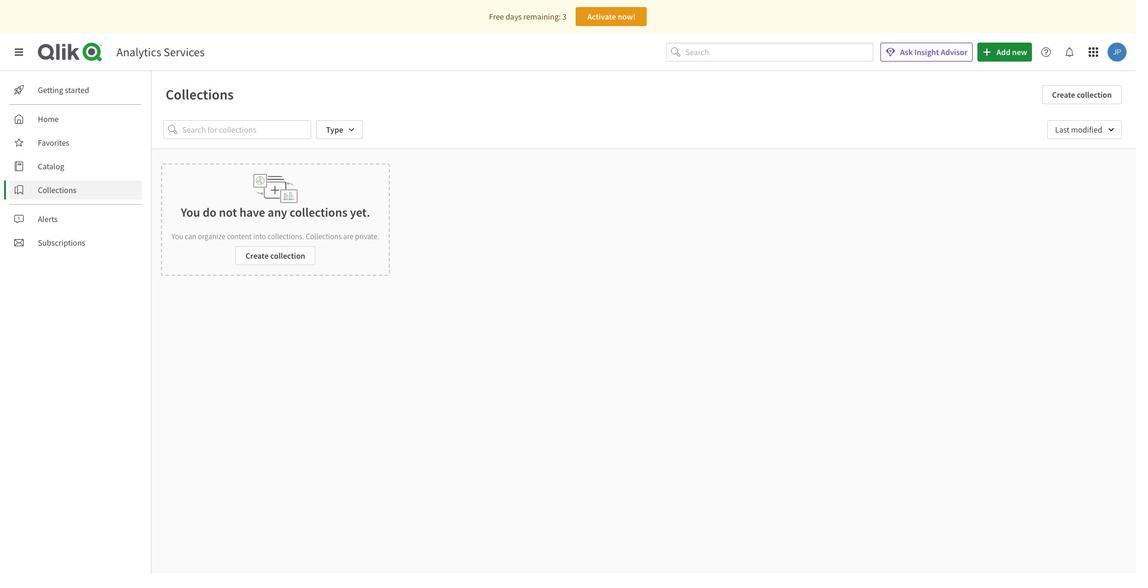 Task type: locate. For each thing, give the bounding box(es) containing it.
alerts link
[[9, 210, 142, 229]]

catalog
[[38, 161, 64, 172]]

days
[[506, 11, 522, 22]]

analytics
[[117, 44, 161, 59]]

create down into
[[246, 250, 269, 261]]

collections down "services"
[[166, 85, 234, 104]]

collections.
[[268, 231, 304, 242]]

0 horizontal spatial create collection button
[[236, 246, 316, 265]]

free days remaining: 3
[[489, 11, 567, 22]]

content
[[227, 231, 252, 242]]

create collection up last modified field at the top right of the page
[[1053, 89, 1112, 100]]

you left do
[[181, 204, 200, 220]]

insight
[[915, 47, 940, 57]]

close sidebar menu image
[[14, 47, 24, 57]]

1 vertical spatial create collection
[[246, 250, 305, 261]]

private.
[[355, 231, 379, 242]]

collections
[[166, 85, 234, 104], [38, 185, 76, 195], [306, 231, 342, 242]]

you left the can
[[172, 231, 183, 242]]

new
[[1013, 47, 1028, 57]]

2 vertical spatial collections
[[306, 231, 342, 242]]

ask insight advisor button
[[881, 43, 973, 62]]

you for you do not have any collections yet.
[[181, 204, 200, 220]]

create collection button up last modified field at the top right of the page
[[1043, 85, 1122, 104]]

activate now!
[[588, 11, 636, 22]]

collection down collections.
[[270, 250, 305, 261]]

you
[[181, 204, 200, 220], [172, 231, 183, 242]]

you do not have any collections yet.
[[181, 204, 370, 220]]

getting
[[38, 85, 63, 95]]

1 vertical spatial collections
[[38, 185, 76, 195]]

now!
[[618, 11, 636, 22]]

getting started link
[[9, 81, 142, 99]]

create collection button
[[1043, 85, 1122, 104], [236, 246, 316, 265]]

subscriptions
[[38, 237, 85, 248]]

0 vertical spatial collections
[[166, 85, 234, 104]]

create up last
[[1053, 89, 1076, 100]]

collections inside create collection element
[[306, 231, 342, 242]]

1 horizontal spatial create collection
[[1053, 89, 1112, 100]]

collections down catalog
[[38, 185, 76, 195]]

navigation pane element
[[0, 76, 151, 257]]

create collection button down you can organize content into collections. collections are private.
[[236, 246, 316, 265]]

2 horizontal spatial collections
[[306, 231, 342, 242]]

1 vertical spatial create collection button
[[236, 246, 316, 265]]

services
[[164, 44, 205, 59]]

0 vertical spatial collection
[[1077, 89, 1112, 100]]

collection up modified
[[1077, 89, 1112, 100]]

advisor
[[941, 47, 968, 57]]

create collection down you can organize content into collections. collections are private.
[[246, 250, 305, 261]]

create
[[1053, 89, 1076, 100], [246, 250, 269, 261]]

0 horizontal spatial collection
[[270, 250, 305, 261]]

collection
[[1077, 89, 1112, 100], [270, 250, 305, 261]]

1 vertical spatial you
[[172, 231, 183, 242]]

favorites link
[[9, 133, 142, 152]]

collections
[[290, 204, 348, 220]]

filters region
[[152, 111, 1137, 149]]

1 horizontal spatial collections
[[166, 85, 234, 104]]

are
[[343, 231, 354, 242]]

0 vertical spatial create collection
[[1053, 89, 1112, 100]]

collections left are
[[306, 231, 342, 242]]

create collection
[[1053, 89, 1112, 100], [246, 250, 305, 261]]

0 horizontal spatial collections
[[38, 185, 76, 195]]

Search text field
[[686, 42, 874, 62]]

0 vertical spatial create collection button
[[1043, 85, 1122, 104]]

1 vertical spatial create
[[246, 250, 269, 261]]

0 vertical spatial you
[[181, 204, 200, 220]]

ask
[[901, 47, 913, 57]]

favorites
[[38, 137, 69, 148]]

searchbar element
[[667, 42, 874, 62]]

create collection element
[[161, 163, 390, 276]]

0 vertical spatial create
[[1053, 89, 1076, 100]]



Task type: vqa. For each thing, say whether or not it's contained in the screenshot.
days
yes



Task type: describe. For each thing, give the bounding box(es) containing it.
ask insight advisor
[[901, 47, 968, 57]]

catalog link
[[9, 157, 142, 176]]

0 horizontal spatial create collection
[[246, 250, 305, 261]]

home
[[38, 114, 59, 124]]

type button
[[316, 120, 363, 139]]

started
[[65, 85, 89, 95]]

Last modified field
[[1048, 120, 1122, 139]]

can
[[185, 231, 196, 242]]

do
[[203, 204, 217, 220]]

into
[[253, 231, 266, 242]]

collections link
[[9, 181, 142, 200]]

1 horizontal spatial create
[[1053, 89, 1076, 100]]

getting started
[[38, 85, 89, 95]]

you can organize content into collections. collections are private.
[[172, 231, 379, 242]]

analytics services element
[[117, 44, 205, 59]]

free
[[489, 11, 504, 22]]

any
[[268, 204, 287, 220]]

remaining:
[[524, 11, 561, 22]]

activate now! link
[[576, 7, 647, 26]]

modified
[[1072, 124, 1103, 135]]

1 horizontal spatial collection
[[1077, 89, 1112, 100]]

add new button
[[978, 43, 1032, 62]]

have
[[240, 204, 265, 220]]

0 horizontal spatial create
[[246, 250, 269, 261]]

subscriptions link
[[9, 233, 142, 252]]

last
[[1056, 124, 1070, 135]]

yet.
[[350, 204, 370, 220]]

organize
[[198, 231, 226, 242]]

james peterson image
[[1108, 43, 1127, 62]]

analytics services
[[117, 44, 205, 59]]

Search for collections text field
[[182, 120, 311, 139]]

last modified
[[1056, 124, 1103, 135]]

alerts
[[38, 214, 58, 224]]

type
[[326, 124, 343, 135]]

collections inside navigation pane element
[[38, 185, 76, 195]]

1 horizontal spatial create collection button
[[1043, 85, 1122, 104]]

not
[[219, 204, 237, 220]]

you for you can organize content into collections. collections are private.
[[172, 231, 183, 242]]

1 vertical spatial collection
[[270, 250, 305, 261]]

add new
[[997, 47, 1028, 57]]

3
[[563, 11, 567, 22]]

activate
[[588, 11, 616, 22]]

add
[[997, 47, 1011, 57]]

home link
[[9, 110, 142, 128]]



